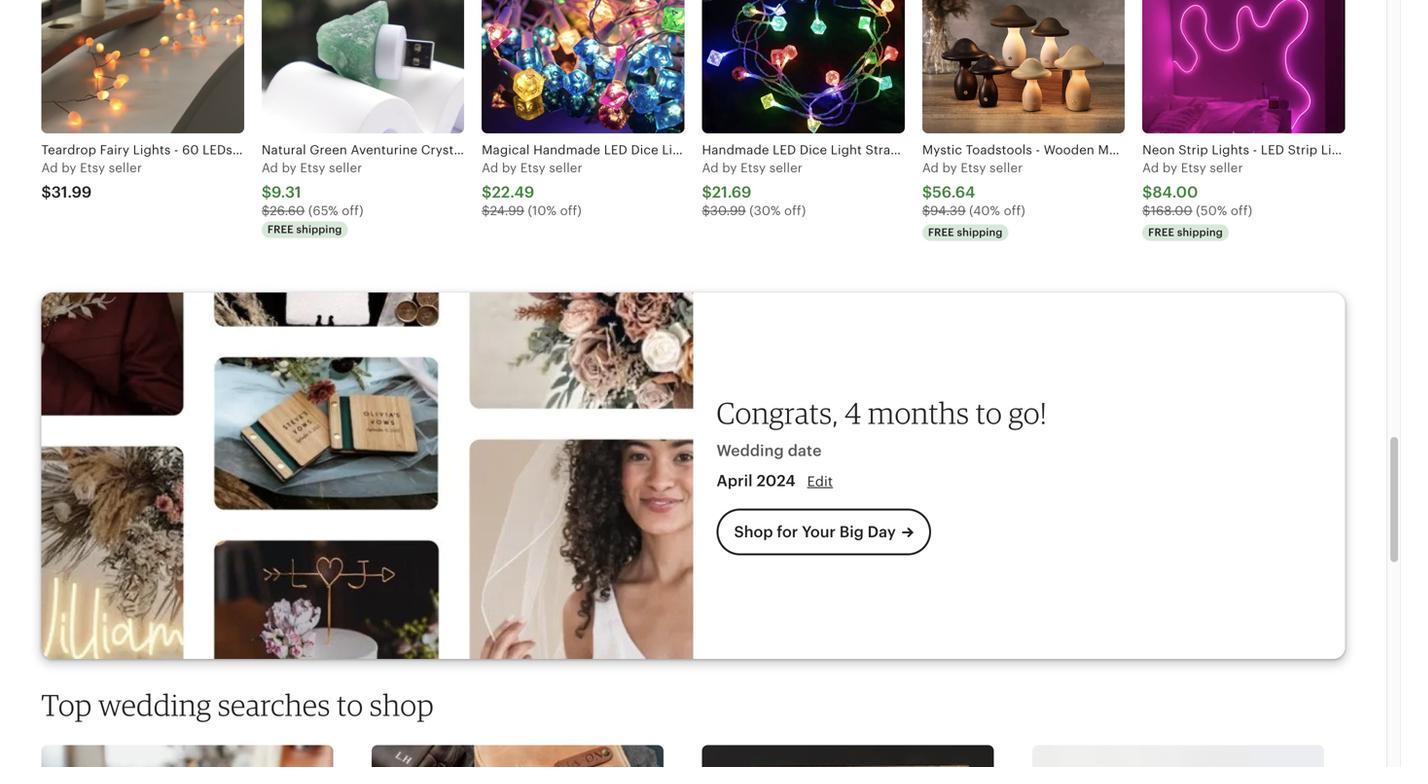 Task type: vqa. For each thing, say whether or not it's contained in the screenshot.
the left HandyCraftbySara
no



Task type: locate. For each thing, give the bounding box(es) containing it.
y for 31.99
[[69, 161, 76, 175]]

shipping down (65%
[[296, 223, 342, 235]]

etsy up 56.64 in the top right of the page
[[961, 161, 987, 175]]

y inside a d b y etsy seller $ 84.00 $ 168.00 (50% off) free shipping
[[1171, 161, 1178, 175]]

free inside a d b y etsy seller $ 9.31 $ 26.60 (65% off) free shipping
[[268, 223, 294, 235]]

$
[[41, 184, 51, 201], [262, 184, 272, 201], [482, 184, 492, 201], [702, 184, 712, 201], [923, 184, 933, 201], [1143, 184, 1153, 201], [262, 204, 270, 218], [482, 204, 490, 218], [702, 204, 711, 218], [923, 204, 931, 218], [1143, 204, 1151, 218]]

for
[[777, 523, 799, 541]]

etsy inside a d b y etsy seller $ 9.31 $ 26.60 (65% off) free shipping
[[300, 161, 326, 175]]

3 off) from the left
[[785, 204, 806, 218]]

5 etsy from the left
[[961, 161, 987, 175]]

5 a from the left
[[923, 161, 932, 175]]

2 etsy from the left
[[300, 161, 326, 175]]

d
[[50, 161, 58, 175], [270, 161, 278, 175], [491, 161, 499, 175], [711, 161, 719, 175], [931, 161, 939, 175], [1152, 161, 1160, 175]]

b inside a d b y etsy seller $ 56.64 $ 94.39 (40% off) free shipping
[[943, 161, 951, 175]]

a inside a d b y etsy seller $ 56.64 $ 94.39 (40% off) free shipping
[[923, 161, 932, 175]]

0 horizontal spatial free
[[268, 223, 294, 235]]

d inside a d b y etsy seller $ 21.69 $ 30.99 (30% off)
[[711, 161, 719, 175]]

etsy inside a d b y etsy seller $ 56.64 $ 94.39 (40% off) free shipping
[[961, 161, 987, 175]]

2 off) from the left
[[560, 204, 582, 218]]

off) inside a d b y etsy seller $ 84.00 $ 168.00 (50% off) free shipping
[[1231, 204, 1253, 218]]

day
[[868, 523, 896, 541]]

seller inside a d b y etsy seller $ 22.49 $ 24.99 (10% off)
[[549, 161, 583, 175]]

3 d from the left
[[491, 161, 499, 175]]

1 b from the left
[[62, 161, 70, 175]]

b for 84.00
[[1163, 161, 1171, 175]]

2 d from the left
[[270, 161, 278, 175]]

2 horizontal spatial free
[[1149, 226, 1175, 238]]

congrats, 4 months to go!
[[717, 395, 1048, 431]]

2 seller from the left
[[329, 161, 362, 175]]

shipping down (50%
[[1178, 226, 1224, 238]]

to left go! at the bottom of the page
[[976, 395, 1003, 431]]

a inside a d b y etsy seller $ 9.31 $ 26.60 (65% off) free shipping
[[262, 161, 271, 175]]

y inside a d b y etsy seller $ 22.49 $ 24.99 (10% off)
[[510, 161, 517, 175]]

b for 21.69
[[723, 161, 731, 175]]

d for 56.64
[[931, 161, 939, 175]]

seller inside a d b y etsy seller $ 84.00 $ 168.00 (50% off) free shipping
[[1210, 161, 1244, 175]]

top
[[41, 687, 92, 723]]

seller for 84.00
[[1210, 161, 1244, 175]]

1 off) from the left
[[342, 204, 364, 218]]

d inside a d b y etsy seller $ 56.64 $ 94.39 (40% off) free shipping
[[931, 161, 939, 175]]

go!
[[1009, 395, 1048, 431]]

off) inside a d b y etsy seller $ 22.49 $ 24.99 (10% off)
[[560, 204, 582, 218]]

y for 84.00
[[1171, 161, 1178, 175]]

edit
[[808, 474, 834, 489]]

searches
[[218, 687, 331, 723]]

a d b y etsy seller $ 56.64 $ 94.39 (40% off) free shipping
[[923, 161, 1026, 238]]

1 vertical spatial to
[[337, 687, 364, 723]]

1 horizontal spatial free
[[929, 226, 955, 238]]

6 a from the left
[[1143, 161, 1152, 175]]

b
[[62, 161, 70, 175], [282, 161, 290, 175], [502, 161, 510, 175], [723, 161, 731, 175], [943, 161, 951, 175], [1163, 161, 1171, 175]]

shipping down (40%
[[957, 226, 1003, 238]]

0 horizontal spatial to
[[337, 687, 364, 723]]

b up 31.99
[[62, 161, 70, 175]]

1 horizontal spatial shipping
[[957, 226, 1003, 238]]

d inside a d b y etsy seller $ 22.49 $ 24.99 (10% off)
[[491, 161, 499, 175]]

b up 56.64 in the top right of the page
[[943, 161, 951, 175]]

free down 26.60
[[268, 223, 294, 235]]

b for 22.49
[[502, 161, 510, 175]]

off) inside a d b y etsy seller $ 56.64 $ 94.39 (40% off) free shipping
[[1004, 204, 1026, 218]]

b for 31.99
[[62, 161, 70, 175]]

4 seller from the left
[[770, 161, 803, 175]]

etsy up 22.49
[[521, 161, 546, 175]]

5 d from the left
[[931, 161, 939, 175]]

free down 168.00
[[1149, 226, 1175, 238]]

d up 56.64 in the top right of the page
[[931, 161, 939, 175]]

y
[[69, 161, 76, 175], [290, 161, 297, 175], [510, 161, 517, 175], [730, 161, 737, 175], [951, 161, 958, 175], [1171, 161, 1178, 175]]

shipping
[[296, 223, 342, 235], [957, 226, 1003, 238], [1178, 226, 1224, 238]]

y inside a d b y etsy seller $ 56.64 $ 94.39 (40% off) free shipping
[[951, 161, 958, 175]]

free
[[268, 223, 294, 235], [929, 226, 955, 238], [1149, 226, 1175, 238]]

free inside a d b y etsy seller $ 56.64 $ 94.39 (40% off) free shipping
[[929, 226, 955, 238]]

off) right (50%
[[1231, 204, 1253, 218]]

etsy inside a d b y etsy seller $ 84.00 $ 168.00 (50% off) free shipping
[[1182, 161, 1207, 175]]

off) right (10%
[[560, 204, 582, 218]]

y up 21.69
[[730, 161, 737, 175]]

etsy inside a d b y etsy seller $ 21.69 $ 30.99 (30% off)
[[741, 161, 766, 175]]

b inside a d b y etsy seller $ 31.99
[[62, 161, 70, 175]]

seller inside a d b y etsy seller $ 31.99
[[109, 161, 142, 175]]

y inside a d b y etsy seller $ 31.99
[[69, 161, 76, 175]]

b up 84.00
[[1163, 161, 1171, 175]]

to left shop
[[337, 687, 364, 723]]

3 b from the left
[[502, 161, 510, 175]]

(10%
[[528, 204, 557, 218]]

off) inside a d b y etsy seller $ 9.31 $ 26.60 (65% off) free shipping
[[342, 204, 364, 218]]

b up 22.49
[[502, 161, 510, 175]]

a for 21.69
[[702, 161, 711, 175]]

6 d from the left
[[1152, 161, 1160, 175]]

off) inside a d b y etsy seller $ 21.69 $ 30.99 (30% off)
[[785, 204, 806, 218]]

etsy for 9.31
[[300, 161, 326, 175]]

y inside a d b y etsy seller $ 9.31 $ 26.60 (65% off) free shipping
[[290, 161, 297, 175]]

seller
[[109, 161, 142, 175], [329, 161, 362, 175], [549, 161, 583, 175], [770, 161, 803, 175], [990, 161, 1023, 175], [1210, 161, 1244, 175]]

b inside a d b y etsy seller $ 22.49 $ 24.99 (10% off)
[[502, 161, 510, 175]]

seller inside a d b y etsy seller $ 56.64 $ 94.39 (40% off) free shipping
[[990, 161, 1023, 175]]

top wedding searches to shop
[[41, 687, 434, 723]]

d for 31.99
[[50, 161, 58, 175]]

a inside a d b y etsy seller $ 22.49 $ 24.99 (10% off)
[[482, 161, 491, 175]]

b up 9.31
[[282, 161, 290, 175]]

y inside a d b y etsy seller $ 21.69 $ 30.99 (30% off)
[[730, 161, 737, 175]]

5 seller from the left
[[990, 161, 1023, 175]]

2 b from the left
[[282, 161, 290, 175]]

free inside a d b y etsy seller $ 84.00 $ 168.00 (50% off) free shipping
[[1149, 226, 1175, 238]]

4
[[845, 395, 862, 431]]

free down 94.39 on the right top of page
[[929, 226, 955, 238]]

0 horizontal spatial shipping
[[296, 223, 342, 235]]

1 etsy from the left
[[80, 161, 105, 175]]

(50%
[[1197, 204, 1228, 218]]

3 etsy from the left
[[521, 161, 546, 175]]

22.49
[[492, 184, 535, 201]]

off)
[[342, 204, 364, 218], [560, 204, 582, 218], [785, 204, 806, 218], [1004, 204, 1026, 218], [1231, 204, 1253, 218]]

seller for 31.99
[[109, 161, 142, 175]]

off) right (65%
[[342, 204, 364, 218]]

5 b from the left
[[943, 161, 951, 175]]

4 y from the left
[[730, 161, 737, 175]]

2024
[[757, 472, 796, 490]]

seller for 21.69
[[770, 161, 803, 175]]

off) for 84.00
[[1231, 204, 1253, 218]]

b inside a d b y etsy seller $ 84.00 $ 168.00 (50% off) free shipping
[[1163, 161, 1171, 175]]

a d b y etsy seller $ 31.99
[[41, 161, 142, 201]]

3 a from the left
[[482, 161, 491, 175]]

a inside a d b y etsy seller $ 21.69 $ 30.99 (30% off)
[[702, 161, 711, 175]]

b up 21.69
[[723, 161, 731, 175]]

d up 22.49
[[491, 161, 499, 175]]

assortment of wedding items that are available on etsy image
[[41, 292, 694, 659]]

d up 9.31
[[270, 161, 278, 175]]

2 horizontal spatial shipping
[[1178, 226, 1224, 238]]

a
[[41, 161, 50, 175], [262, 161, 271, 175], [482, 161, 491, 175], [702, 161, 711, 175], [923, 161, 932, 175], [1143, 161, 1152, 175]]

to
[[976, 395, 1003, 431], [337, 687, 364, 723]]

etsy
[[80, 161, 105, 175], [300, 161, 326, 175], [521, 161, 546, 175], [741, 161, 766, 175], [961, 161, 987, 175], [1182, 161, 1207, 175]]

y up 56.64 in the top right of the page
[[951, 161, 958, 175]]

shop
[[735, 523, 774, 541]]

etsy up 31.99
[[80, 161, 105, 175]]

shipping inside a d b y etsy seller $ 56.64 $ 94.39 (40% off) free shipping
[[957, 226, 1003, 238]]

0 vertical spatial to
[[976, 395, 1003, 431]]

seller inside a d b y etsy seller $ 21.69 $ 30.99 (30% off)
[[770, 161, 803, 175]]

neon strip lights - led strip light for home decor - single color led strip - diy neon strip light - aesthetic home decor image
[[1143, 0, 1346, 134]]

etsy inside a d b y etsy seller $ 31.99
[[80, 161, 105, 175]]

etsy up 9.31
[[300, 161, 326, 175]]

4 etsy from the left
[[741, 161, 766, 175]]

y for 21.69
[[730, 161, 737, 175]]

etsy up 84.00
[[1182, 161, 1207, 175]]

4 off) from the left
[[1004, 204, 1026, 218]]

1 a from the left
[[41, 161, 50, 175]]

wedding date
[[717, 442, 822, 460]]

d up 84.00
[[1152, 161, 1160, 175]]

6 etsy from the left
[[1182, 161, 1207, 175]]

seller for 9.31
[[329, 161, 362, 175]]

handmade led dice light strands | fairy lights, dnd led string light, d20 dice light for christmas tree doldols image
[[702, 0, 905, 134]]

6 seller from the left
[[1210, 161, 1244, 175]]

2 y from the left
[[290, 161, 297, 175]]

y for 9.31
[[290, 161, 297, 175]]

d inside a d b y etsy seller $ 9.31 $ 26.60 (65% off) free shipping
[[270, 161, 278, 175]]

6 b from the left
[[1163, 161, 1171, 175]]

shipping inside a d b y etsy seller $ 9.31 $ 26.60 (65% off) free shipping
[[296, 223, 342, 235]]

3 y from the left
[[510, 161, 517, 175]]

b inside a d b y etsy seller $ 21.69 $ 30.99 (30% off)
[[723, 161, 731, 175]]

shipping inside a d b y etsy seller $ 84.00 $ 168.00 (50% off) free shipping
[[1178, 226, 1224, 238]]

shop for your big day link
[[717, 509, 931, 556]]

a inside a d b y etsy seller $ 84.00 $ 168.00 (50% off) free shipping
[[1143, 161, 1152, 175]]

2 a from the left
[[262, 161, 271, 175]]

d up 21.69
[[711, 161, 719, 175]]

april 2024
[[717, 472, 796, 490]]

etsy up 21.69
[[741, 161, 766, 175]]

5 y from the left
[[951, 161, 958, 175]]

6 y from the left
[[1171, 161, 1178, 175]]

d up 31.99
[[50, 161, 58, 175]]

your
[[802, 523, 836, 541]]

1 d from the left
[[50, 161, 58, 175]]

b inside a d b y etsy seller $ 9.31 $ 26.60 (65% off) free shipping
[[282, 161, 290, 175]]

seller inside a d b y etsy seller $ 9.31 $ 26.60 (65% off) free shipping
[[329, 161, 362, 175]]

1 horizontal spatial to
[[976, 395, 1003, 431]]

4 a from the left
[[702, 161, 711, 175]]

a d b y etsy seller $ 9.31 $ 26.60 (65% off) free shipping
[[262, 161, 364, 235]]

a for 56.64
[[923, 161, 932, 175]]

d for 84.00
[[1152, 161, 1160, 175]]

etsy for 56.64
[[961, 161, 987, 175]]

y up 84.00
[[1171, 161, 1178, 175]]

etsy inside a d b y etsy seller $ 22.49 $ 24.99 (10% off)
[[521, 161, 546, 175]]

y up 9.31
[[290, 161, 297, 175]]

4 b from the left
[[723, 161, 731, 175]]

d inside a d b y etsy seller $ 31.99
[[50, 161, 58, 175]]

1 seller from the left
[[109, 161, 142, 175]]

off) right (30%
[[785, 204, 806, 218]]

y up 22.49
[[510, 161, 517, 175]]

a inside a d b y etsy seller $ 31.99
[[41, 161, 50, 175]]

a for 84.00
[[1143, 161, 1152, 175]]

off) right (40%
[[1004, 204, 1026, 218]]

mystic toadstools - wooden mushroom lamp with adjustable brightness, mushroom light, mushroom decor, mushroom gifts image
[[923, 0, 1126, 134]]

free for 84.00
[[1149, 226, 1175, 238]]

a d b y etsy seller $ 21.69 $ 30.99 (30% off)
[[702, 161, 806, 218]]

d inside a d b y etsy seller $ 84.00 $ 168.00 (50% off) free shipping
[[1152, 161, 1160, 175]]

shop
[[370, 687, 434, 723]]

date
[[788, 442, 822, 460]]

5 off) from the left
[[1231, 204, 1253, 218]]

etsy for 21.69
[[741, 161, 766, 175]]

3 seller from the left
[[549, 161, 583, 175]]

a d b y etsy seller $ 22.49 $ 24.99 (10% off)
[[482, 161, 583, 218]]

y up 31.99
[[69, 161, 76, 175]]

4 d from the left
[[711, 161, 719, 175]]

1 y from the left
[[69, 161, 76, 175]]



Task type: describe. For each thing, give the bounding box(es) containing it.
a for 31.99
[[41, 161, 50, 175]]

teardrop fairy lights - 60 leds on an 8ft string. peach, mint or opaque colors image
[[41, 0, 244, 134]]

free for 56.64
[[929, 226, 955, 238]]

y for 56.64
[[951, 161, 958, 175]]

wedding
[[98, 687, 212, 723]]

a d b y etsy seller $ 84.00 $ 168.00 (50% off) free shipping
[[1143, 161, 1253, 238]]

d for 9.31
[[270, 161, 278, 175]]

56.64
[[933, 184, 976, 201]]

seller for 56.64
[[990, 161, 1023, 175]]

etsy for 31.99
[[80, 161, 105, 175]]

shipping for 9.31
[[296, 223, 342, 235]]

congrats,
[[717, 395, 839, 431]]

april
[[717, 472, 753, 490]]

free for 9.31
[[268, 223, 294, 235]]

to for shop
[[337, 687, 364, 723]]

months
[[868, 395, 970, 431]]

seller for 22.49
[[549, 161, 583, 175]]

d for 21.69
[[711, 161, 719, 175]]

off) for 21.69
[[785, 204, 806, 218]]

(40%
[[970, 204, 1001, 218]]

shop for your big day
[[735, 523, 896, 541]]

wedding
[[717, 442, 784, 460]]

etsy for 22.49
[[521, 161, 546, 175]]

magical handmade led dice light strands usb powered fairy light dnd  string light, and festive christmas tree decoration image
[[482, 0, 685, 134]]

y for 22.49
[[510, 161, 517, 175]]

94.39
[[931, 204, 966, 218]]

9.31
[[272, 184, 302, 201]]

d for 22.49
[[491, 161, 499, 175]]

(65%
[[309, 204, 338, 218]]

big
[[840, 523, 864, 541]]

30.99
[[711, 204, 746, 218]]

168.00
[[1151, 204, 1193, 218]]

natural green aventurine crystal usb night light - unique raw gemstone lamp - healing energy stone led decor image
[[262, 0, 465, 134]]

31.99
[[51, 184, 92, 201]]

a for 9.31
[[262, 161, 271, 175]]

etsy for 84.00
[[1182, 161, 1207, 175]]

off) for 56.64
[[1004, 204, 1026, 218]]

shipping for 84.00
[[1178, 226, 1224, 238]]

(30%
[[750, 204, 781, 218]]

b for 9.31
[[282, 161, 290, 175]]

off) for 22.49
[[560, 204, 582, 218]]

24.99
[[490, 204, 525, 218]]

a for 22.49
[[482, 161, 491, 175]]

to for go!
[[976, 395, 1003, 431]]

shipping for 56.64
[[957, 226, 1003, 238]]

21.69
[[712, 184, 752, 201]]

26.60
[[270, 204, 305, 218]]

$ inside a d b y etsy seller $ 31.99
[[41, 184, 51, 201]]

edit button
[[808, 472, 834, 491]]

84.00
[[1153, 184, 1199, 201]]

b for 56.64
[[943, 161, 951, 175]]

off) for 9.31
[[342, 204, 364, 218]]



